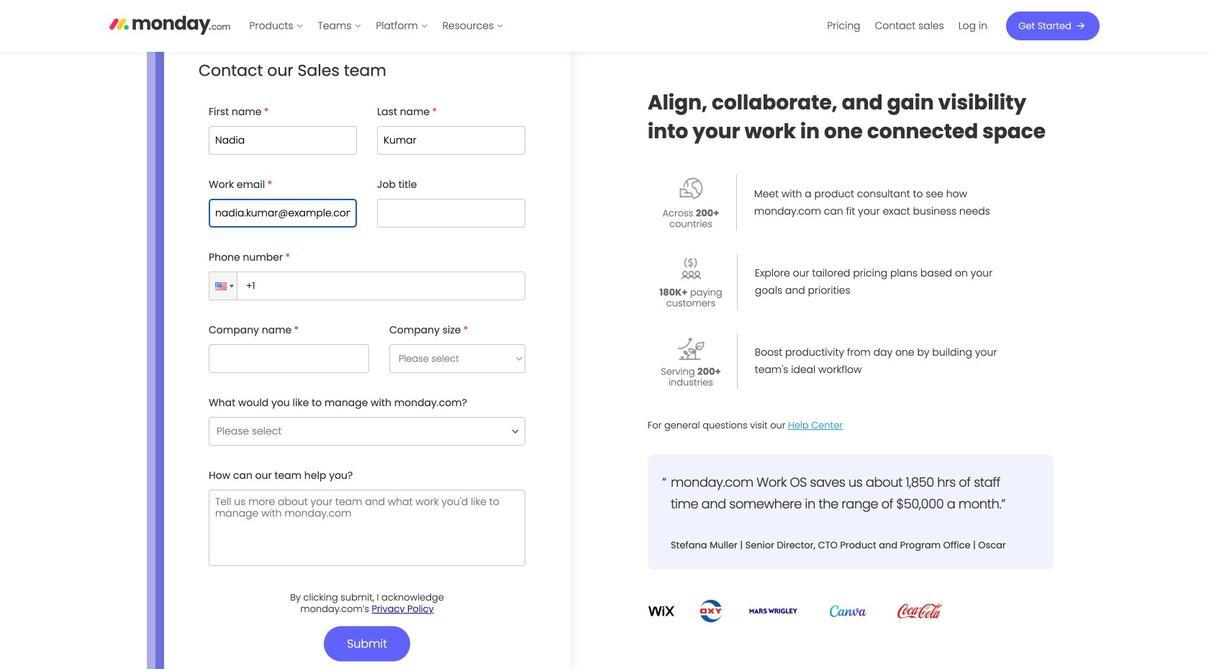 Task type: vqa. For each thing, say whether or not it's contained in the screenshot.
Canva "image"
yes



Task type: describe. For each thing, give the bounding box(es) containing it.
2 list from the left
[[821, 0, 995, 52]]

united states: + 1 image
[[230, 285, 234, 288]]

Tell us more about your team and what work you'd like to manage with monday.com text field
[[209, 490, 526, 566]]

wix image
[[648, 598, 676, 624]]

1 (702) 123-4567 telephone field
[[234, 271, 526, 300]]

oxy image
[[699, 598, 725, 624]]

main element
[[242, 0, 1100, 52]]

canva image
[[823, 605, 875, 617]]

mars wrigley image
[[748, 605, 800, 617]]

countries icon image
[[678, 176, 705, 203]]



Task type: locate. For each thing, give the bounding box(es) containing it.
customers icon image
[[678, 255, 705, 282]]

0 horizontal spatial list
[[242, 0, 511, 52]]

1 horizontal spatial list
[[821, 0, 995, 52]]

monday.com logo image
[[109, 9, 231, 40]]

list
[[242, 0, 511, 52], [821, 0, 995, 52]]

1 list from the left
[[242, 0, 511, 52]]

None text field
[[209, 126, 357, 155], [377, 199, 526, 228], [209, 126, 357, 155], [377, 199, 526, 228]]

coca cola image
[[898, 598, 944, 624]]

industries icon image
[[678, 334, 705, 361]]

None text field
[[377, 126, 526, 155], [209, 344, 369, 373], [377, 126, 526, 155], [209, 344, 369, 373]]

name@company.com email field
[[209, 199, 357, 228]]



